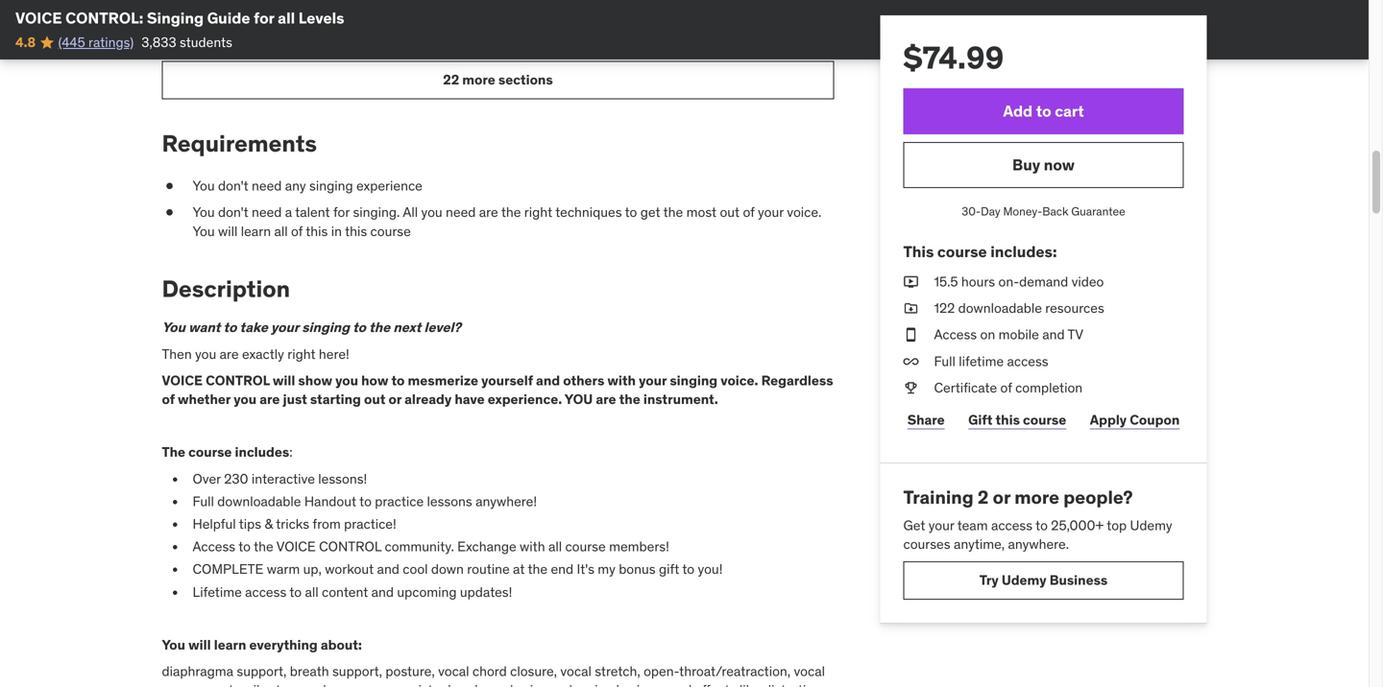 Task type: locate. For each thing, give the bounding box(es) containing it.
0 vertical spatial for
[[254, 8, 274, 28]]

for inside you don't need a talent for singing. all you need are the right techniques to get the most out of your voice. you will learn all of this in this course
[[333, 204, 350, 221]]

0 horizontal spatial right
[[287, 346, 316, 363]]

xsmall image
[[904, 273, 919, 292], [904, 299, 919, 318], [904, 379, 919, 398]]

out inside you want to take your singing to the next level? then you are exactly right here! voice control will show you how to mesmerize yourself and others with your singing voice. regardless of whether you are just starting out or already have experience. you are the instrument.
[[364, 391, 386, 408]]

in
[[331, 223, 342, 240]]

show
[[298, 372, 332, 390]]

2 horizontal spatial will
[[273, 372, 295, 390]]

requirements
[[162, 129, 317, 158]]

throat/reatraction,
[[679, 663, 791, 681]]

will up just
[[273, 372, 295, 390]]

xsmall image left 'on'
[[904, 326, 919, 345]]

course
[[370, 223, 411, 240], [938, 242, 987, 262], [1023, 412, 1067, 429], [188, 444, 232, 461], [565, 539, 606, 556]]

0 vertical spatial right
[[524, 204, 553, 221]]

access
[[1007, 353, 1049, 370], [992, 517, 1033, 534], [245, 584, 287, 601]]

0 horizontal spatial control
[[206, 372, 270, 390]]

vocal down open-
[[661, 682, 692, 688]]

your
[[758, 204, 784, 221], [271, 319, 299, 337], [639, 372, 667, 390], [929, 517, 955, 534]]

are inside you don't need a talent for singing. all you need are the right techniques to get the most out of your voice. you will learn all of this in this course
[[479, 204, 498, 221]]

students
[[180, 34, 232, 51]]

will inside you don't need a talent for singing. all you need are the right techniques to get the most out of your voice. you will learn all of this in this course
[[218, 223, 238, 240]]

to left get
[[625, 204, 637, 221]]

0 vertical spatial access
[[934, 326, 977, 344]]

about:
[[321, 637, 362, 654]]

gift this course link
[[965, 402, 1071, 440]]

0 vertical spatial udemy
[[1130, 517, 1173, 534]]

support, up vibrato,
[[237, 663, 287, 681]]

singing up talent
[[309, 177, 353, 195]]

for up the in
[[333, 204, 350, 221]]

gift this course
[[969, 412, 1067, 429]]

are right "you"
[[596, 391, 616, 408]]

0 vertical spatial voice.
[[787, 204, 822, 221]]

full inside the course includes : over 230 interactive lessons! full downloadable handout to practice lessons anywhere! helpful tips & tricks from practice! access to the voice control community. exchange with all course members! complete warm up, workout and cool down routine at the end it's my bonus gift to you! lifetime access to all content and upcoming updates!
[[193, 493, 214, 511]]

1 vertical spatial more
[[1015, 486, 1060, 509]]

to up practice! in the left of the page
[[359, 493, 372, 511]]

access on mobile and tv
[[934, 326, 1084, 344]]

2 vertical spatial access
[[245, 584, 287, 601]]

0 vertical spatial don't
[[218, 177, 249, 195]]

learn
[[241, 223, 271, 240], [214, 637, 246, 654]]

0 vertical spatial singing
[[309, 177, 353, 195]]

2 vertical spatial voice
[[277, 539, 316, 556]]

1 vertical spatial control
[[319, 539, 382, 556]]

and up experience.
[[536, 372, 560, 390]]

need left any
[[252, 177, 282, 195]]

or
[[389, 391, 402, 408], [993, 486, 1011, 509]]

with right others
[[608, 372, 636, 390]]

xsmall image
[[162, 177, 177, 196], [162, 203, 177, 222], [904, 326, 919, 345], [904, 352, 919, 371]]

1 horizontal spatial full
[[934, 353, 956, 370]]

updates!
[[460, 584, 512, 601]]

with inside the course includes : over 230 interactive lessons! full downloadable handout to practice lessons anywhere! helpful tips & tricks from practice! access to the voice control community. exchange with all course members! complete warm up, workout and cool down routine at the end it's my bonus gift to you! lifetime access to all content and upcoming updates!
[[520, 539, 545, 556]]

voice
[[15, 8, 62, 28], [162, 372, 203, 390], [277, 539, 316, 556]]

0 horizontal spatial out
[[364, 391, 386, 408]]

others
[[563, 372, 605, 390]]

how
[[361, 372, 388, 390]]

this right gift
[[996, 412, 1020, 429]]

1 vertical spatial or
[[993, 486, 1011, 509]]

access up anywhere.
[[992, 517, 1033, 534]]

0 horizontal spatial downloadable
[[217, 493, 301, 511]]

voice down 'then'
[[162, 372, 203, 390]]

2 horizontal spatial this
[[996, 412, 1020, 429]]

1 support, from the left
[[237, 663, 287, 681]]

1 vertical spatial xsmall image
[[904, 299, 919, 318]]

from
[[313, 516, 341, 533]]

1 horizontal spatial udemy
[[1130, 517, 1173, 534]]

full up certificate
[[934, 353, 956, 370]]

gift
[[659, 561, 680, 579]]

course down singing. in the left of the page
[[370, 223, 411, 240]]

with
[[608, 372, 636, 390], [520, 539, 545, 556]]

voice inside you want to take your singing to the next level? then you are exactly right here! voice control will show you how to mesmerize yourself and others with your singing voice. regardless of whether you are just starting out or already have experience. you are the instrument.
[[162, 372, 203, 390]]

breath
[[290, 663, 329, 681]]

1 horizontal spatial for
[[333, 204, 350, 221]]

1 vertical spatial voice.
[[721, 372, 759, 390]]

don't
[[218, 177, 249, 195], [218, 204, 249, 221]]

you want to take your singing to the next level? then you are exactly right here! voice control will show you how to mesmerize yourself and others with your singing voice. regardless of whether you are just starting out or already have experience. you are the instrument.
[[162, 319, 834, 408]]

certificate
[[934, 379, 997, 397]]

3,833
[[141, 34, 176, 51]]

full down over
[[193, 493, 214, 511]]

xsmall image up share
[[904, 352, 919, 371]]

xsmall image for certificate
[[904, 379, 919, 398]]

all
[[278, 8, 295, 28], [274, 223, 288, 240], [549, 539, 562, 556], [305, 584, 319, 601]]

try udemy business
[[980, 572, 1108, 590]]

1 horizontal spatial with
[[608, 372, 636, 390]]

(445 ratings)
[[58, 34, 134, 51]]

downloadable up the tips at bottom
[[217, 493, 301, 511]]

1 vertical spatial voice
[[162, 372, 203, 390]]

voice up 4.8
[[15, 8, 62, 28]]

vocal right throat/reatraction, at bottom
[[794, 663, 825, 681]]

access down 122
[[934, 326, 977, 344]]

and left "tv"
[[1043, 326, 1065, 344]]

0 vertical spatial full
[[934, 353, 956, 370]]

cool
[[403, 561, 428, 579]]

or left already
[[389, 391, 402, 408]]

includes:
[[991, 242, 1057, 262]]

are right all
[[479, 204, 498, 221]]

udemy
[[1130, 517, 1173, 534], [1002, 572, 1047, 590]]

1 horizontal spatial downloadable
[[959, 300, 1042, 317]]

0 vertical spatial out
[[720, 204, 740, 221]]

xsmall image down requirements on the left top of the page
[[162, 177, 177, 196]]

xsmall image left 122
[[904, 299, 919, 318]]

2 horizontal spatial voice
[[277, 539, 316, 556]]

1 xsmall image from the top
[[904, 273, 919, 292]]

you right all
[[421, 204, 443, 221]]

0 horizontal spatial voice.
[[721, 372, 759, 390]]

warm
[[267, 561, 300, 579]]

1 don't from the top
[[218, 177, 249, 195]]

0 vertical spatial learn
[[241, 223, 271, 240]]

0 horizontal spatial access
[[193, 539, 236, 556]]

will up diaphragma
[[188, 637, 211, 654]]

your up instrument.
[[639, 372, 667, 390]]

downloadable up access on mobile and tv on the right
[[959, 300, 1042, 317]]

to left next
[[353, 319, 366, 337]]

0 vertical spatial control
[[206, 372, 270, 390]]

onsets,
[[200, 682, 244, 688]]

learn up onsets,
[[214, 637, 246, 654]]

1 vertical spatial learn
[[214, 637, 246, 654]]

anywhere.
[[1008, 536, 1069, 553]]

try
[[980, 572, 999, 590]]

or right 2
[[993, 486, 1011, 509]]

singing up instrument.
[[670, 372, 718, 390]]

0 horizontal spatial voice
[[15, 8, 62, 28]]

1 horizontal spatial control
[[319, 539, 382, 556]]

access down warm
[[245, 584, 287, 601]]

mesmerize
[[408, 372, 478, 390]]

control inside the course includes : over 230 interactive lessons! full downloadable handout to practice lessons anywhere! helpful tips & tricks from practice! access to the voice control community. exchange with all course members! complete warm up, workout and cool down routine at the end it's my bonus gift to you! lifetime access to all content and upcoming updates!
[[319, 539, 382, 556]]

out right the most
[[720, 204, 740, 221]]

to right the 'how'
[[391, 372, 405, 390]]

diaphragma
[[162, 663, 233, 681]]

share
[[908, 412, 945, 429]]

of down full lifetime access
[[1001, 379, 1012, 397]]

0 horizontal spatial with
[[520, 539, 545, 556]]

need left a
[[252, 204, 282, 221]]

now
[[1044, 155, 1075, 175]]

more right 22 in the left top of the page
[[462, 71, 496, 88]]

udemy right "try"
[[1002, 572, 1047, 590]]

1 vertical spatial udemy
[[1002, 572, 1047, 590]]

to inside $74.99 add to cart
[[1036, 101, 1052, 121]]

control
[[206, 372, 270, 390], [319, 539, 382, 556]]

right inside you want to take your singing to the next level? then you are exactly right here! voice control will show you how to mesmerize yourself and others with your singing voice. regardless of whether you are just starting out or already have experience. you are the instrument.
[[287, 346, 316, 363]]

1 horizontal spatial voice.
[[787, 204, 822, 221]]

certificate of completion
[[934, 379, 1083, 397]]

access down mobile
[[1007, 353, 1049, 370]]

your right the most
[[758, 204, 784, 221]]

get
[[641, 204, 661, 221]]

course up hours
[[938, 242, 987, 262]]

lessons
[[427, 493, 472, 511]]

or inside "training 2 or more people? get your team access to 25,000+ top udemy courses anytime, anywhere."
[[993, 486, 1011, 509]]

control up "workout"
[[319, 539, 382, 556]]

don't inside you don't need a talent for singing. all you need are the right techniques to get the most out of your voice. you will learn all of this in this course
[[218, 204, 249, 221]]

22
[[443, 71, 459, 88]]

1 vertical spatial for
[[333, 204, 350, 221]]

lifetime
[[959, 353, 1004, 370]]

buy now button
[[904, 142, 1184, 188]]

singing.
[[353, 204, 400, 221]]

whether
[[178, 391, 231, 408]]

downloadable
[[959, 300, 1042, 317], [217, 493, 301, 511]]

more up anywhere.
[[1015, 486, 1060, 509]]

2 don't from the top
[[218, 204, 249, 221]]

learn up description
[[241, 223, 271, 240]]

voice down tricks
[[277, 539, 316, 556]]

control down the exactly
[[206, 372, 270, 390]]

3 xsmall image from the top
[[904, 379, 919, 398]]

1 horizontal spatial more
[[1015, 486, 1060, 509]]

right left the techniques
[[524, 204, 553, 221]]

with up at
[[520, 539, 545, 556]]

1 vertical spatial access
[[992, 517, 1033, 534]]

0 horizontal spatial support,
[[237, 663, 287, 681]]

1 vertical spatial don't
[[218, 204, 249, 221]]

122
[[934, 300, 955, 317]]

1 vertical spatial singing
[[302, 319, 350, 337]]

0 vertical spatial downloadable
[[959, 300, 1042, 317]]

1 vertical spatial out
[[364, 391, 386, 408]]

vocal up break,
[[438, 663, 469, 681]]

voice.
[[787, 204, 822, 221], [721, 372, 759, 390]]

tricks
[[276, 516, 309, 533]]

for right guide
[[254, 8, 274, 28]]

2 vertical spatial xsmall image
[[904, 379, 919, 398]]

don't down requirements on the left top of the page
[[218, 177, 249, 195]]

22 more sections button
[[162, 61, 834, 99]]

1 vertical spatial full
[[193, 493, 214, 511]]

to up anywhere.
[[1036, 517, 1048, 534]]

1 horizontal spatial access
[[934, 326, 977, 344]]

xsmall image up description
[[162, 203, 177, 222]]

xsmall image down this
[[904, 273, 919, 292]]

singing up here!
[[302, 319, 350, 337]]

you up starting
[[335, 372, 358, 390]]

1 horizontal spatial will
[[218, 223, 238, 240]]

1 horizontal spatial or
[[993, 486, 1011, 509]]

your inside "training 2 or more people? get your team access to 25,000+ top udemy courses anytime, anywhere."
[[929, 517, 955, 534]]

will up description
[[218, 223, 238, 240]]

0 horizontal spatial this
[[306, 223, 328, 240]]

you right whether
[[234, 391, 257, 408]]

you for you don't need any singing experience
[[193, 177, 215, 195]]

2 xsmall image from the top
[[904, 299, 919, 318]]

support, up resonance,
[[332, 663, 382, 681]]

take
[[240, 319, 268, 337]]

1 horizontal spatial voice
[[162, 372, 203, 390]]

to left cart
[[1036, 101, 1052, 121]]

this right the in
[[345, 223, 367, 240]]

singing
[[147, 8, 204, 28]]

more inside button
[[462, 71, 496, 88]]

to inside "training 2 or more people? get your team access to 25,000+ top udemy courses anytime, anywhere."
[[1036, 517, 1048, 534]]

1 vertical spatial will
[[273, 372, 295, 390]]

community.
[[385, 539, 454, 556]]

and
[[1043, 326, 1065, 344], [536, 372, 560, 390], [377, 561, 400, 579], [371, 584, 394, 601]]

0 horizontal spatial for
[[254, 8, 274, 28]]

of left whether
[[162, 391, 175, 408]]

1 vertical spatial right
[[287, 346, 316, 363]]

0 vertical spatial xsmall image
[[904, 273, 919, 292]]

0 horizontal spatial will
[[188, 637, 211, 654]]

2 vertical spatial will
[[188, 637, 211, 654]]

tips
[[239, 516, 261, 533]]

1 vertical spatial downloadable
[[217, 493, 301, 511]]

1 horizontal spatial support,
[[332, 663, 382, 681]]

course up it's
[[565, 539, 606, 556]]

workout
[[325, 561, 374, 579]]

business
[[1050, 572, 1108, 590]]

and inside you want to take your singing to the next level? then you are exactly right here! voice control will show you how to mesmerize yourself and others with your singing voice. regardless of whether you are just starting out or already have experience. you are the instrument.
[[536, 372, 560, 390]]

your up courses at the right bottom of the page
[[929, 517, 955, 534]]

udemy inside "training 2 or more people? get your team access to 25,000+ top udemy courses anytime, anywhere."
[[1130, 517, 1173, 534]]

you inside you will learn everything about: diaphragma support, breath support, posture, vocal chord closure, vocal stretch, open-throat/reatraction, vocal mass, onsets, vibrato, nasal resonance, register break, anchoring, sob, mixed voice, vocal effects like distortion
[[162, 637, 185, 654]]

0 vertical spatial access
[[1007, 353, 1049, 370]]

15.5
[[934, 273, 958, 291]]

regardless
[[762, 372, 834, 390]]

udemy right top
[[1130, 517, 1173, 534]]

0 horizontal spatial or
[[389, 391, 402, 408]]

1 horizontal spatial right
[[524, 204, 553, 221]]

0 horizontal spatial full
[[193, 493, 214, 511]]

more inside "training 2 or more people? get your team access to 25,000+ top udemy courses anytime, anywhere."
[[1015, 486, 1060, 509]]

voice inside the course includes : over 230 interactive lessons! full downloadable handout to practice lessons anywhere! helpful tips & tricks from practice! access to the voice control community. exchange with all course members! complete warm up, workout and cool down routine at the end it's my bonus gift to you! lifetime access to all content and upcoming updates!
[[277, 539, 316, 556]]

up,
[[303, 561, 322, 579]]

right up show
[[287, 346, 316, 363]]

2
[[978, 486, 989, 509]]

access down helpful at the left of the page
[[193, 539, 236, 556]]

yourself
[[481, 372, 533, 390]]

25,000+
[[1051, 517, 1104, 534]]

you
[[421, 204, 443, 221], [195, 346, 216, 363], [335, 372, 358, 390], [234, 391, 257, 408]]

(445
[[58, 34, 85, 51]]

1 horizontal spatial out
[[720, 204, 740, 221]]

all down a
[[274, 223, 288, 240]]

0 vertical spatial more
[[462, 71, 496, 88]]

you will learn everything about: diaphragma support, breath support, posture, vocal chord closure, vocal stretch, open-throat/reatraction, vocal mass, onsets, vibrato, nasal resonance, register break, anchoring, sob, mixed voice, vocal effects like distortion
[[162, 637, 825, 688]]

here!
[[319, 346, 349, 363]]

access inside "training 2 or more people? get your team access to 25,000+ top udemy courses anytime, anywhere."
[[992, 517, 1033, 534]]

out
[[720, 204, 740, 221], [364, 391, 386, 408]]

0 vertical spatial will
[[218, 223, 238, 240]]

includes
[[235, 444, 289, 461]]

access inside the course includes : over 230 interactive lessons! full downloadable handout to practice lessons anywhere! helpful tips & tricks from practice! access to the voice control community. exchange with all course members! complete warm up, workout and cool down routine at the end it's my bonus gift to you! lifetime access to all content and upcoming updates!
[[193, 539, 236, 556]]

1 vertical spatial with
[[520, 539, 545, 556]]

guarantee
[[1072, 204, 1126, 219]]

are
[[479, 204, 498, 221], [220, 346, 239, 363], [260, 391, 280, 408], [596, 391, 616, 408]]

exchange
[[458, 539, 517, 556]]

xsmall image up share
[[904, 379, 919, 398]]

0 vertical spatial with
[[608, 372, 636, 390]]

all
[[403, 204, 418, 221]]

0 vertical spatial or
[[389, 391, 402, 408]]

to right gift in the bottom left of the page
[[683, 561, 695, 579]]

1 vertical spatial access
[[193, 539, 236, 556]]

0 horizontal spatial more
[[462, 71, 496, 88]]

don't left a
[[218, 204, 249, 221]]

all left levels
[[278, 8, 295, 28]]

you inside you want to take your singing to the next level? then you are exactly right here! voice control will show you how to mesmerize yourself and others with your singing voice. regardless of whether you are just starting out or already have experience. you are the instrument.
[[162, 319, 185, 337]]



Task type: describe. For each thing, give the bounding box(es) containing it.
back
[[1043, 204, 1069, 219]]

to down the tips at bottom
[[239, 539, 251, 556]]

out inside you don't need a talent for singing. all you need are the right techniques to get the most out of your voice. you will learn all of this in this course
[[720, 204, 740, 221]]

3,833 students
[[141, 34, 232, 51]]

effects
[[695, 682, 736, 688]]

you for you will learn everything about: diaphragma support, breath support, posture, vocal chord closure, vocal stretch, open-throat/reatraction, vocal mass, onsets, vibrato, nasal resonance, register break, anchoring, sob, mixed voice, vocal effects like distortion
[[162, 637, 185, 654]]

down
[[431, 561, 464, 579]]

try udemy business link
[[904, 562, 1184, 600]]

get
[[904, 517, 926, 534]]

don't for you don't need a talent for singing. all you need are the right techniques to get the most out of your voice. you will learn all of this in this course
[[218, 204, 249, 221]]

access inside the course includes : over 230 interactive lessons! full downloadable handout to practice lessons anywhere! helpful tips & tricks from practice! access to the voice control community. exchange with all course members! complete warm up, workout and cool down routine at the end it's my bonus gift to you! lifetime access to all content and upcoming updates!
[[245, 584, 287, 601]]

mobile
[[999, 326, 1039, 344]]

end
[[551, 561, 574, 579]]

share button
[[904, 402, 949, 440]]

experience.
[[488, 391, 562, 408]]

2 support, from the left
[[332, 663, 382, 681]]

all up end
[[549, 539, 562, 556]]

voice control: singing guide for all levels
[[15, 8, 345, 28]]

control inside you want to take your singing to the next level? then you are exactly right here! voice control will show you how to mesmerize yourself and others with your singing voice. regardless of whether you are just starting out or already have experience. you are the instrument.
[[206, 372, 270, 390]]

experience
[[356, 177, 423, 195]]

control:
[[65, 8, 143, 28]]

with inside you want to take your singing to the next level? then you are exactly right here! voice control will show you how to mesmerize yourself and others with your singing voice. regardless of whether you are just starting out or already have experience. you are the instrument.
[[608, 372, 636, 390]]

don't for you don't need any singing experience
[[218, 177, 249, 195]]

coupon
[[1130, 412, 1180, 429]]

anytime,
[[954, 536, 1005, 553]]

learn inside you will learn everything about: diaphragma support, breath support, posture, vocal chord closure, vocal stretch, open-throat/reatraction, vocal mass, onsets, vibrato, nasal resonance, register break, anchoring, sob, mixed voice, vocal effects like distortion
[[214, 637, 246, 654]]

on
[[981, 326, 996, 344]]

course down 'completion'
[[1023, 412, 1067, 429]]

vibrato,
[[247, 682, 291, 688]]

you for you want to take your singing to the next level? then you are exactly right here! voice control will show you how to mesmerize yourself and others with your singing voice. regardless of whether you are just starting out or already have experience. you are the instrument.
[[162, 319, 185, 337]]

are left the exactly
[[220, 346, 239, 363]]

and left cool
[[377, 561, 400, 579]]

you for you don't need a talent for singing. all you need are the right techniques to get the most out of your voice. you will learn all of this in this course
[[193, 204, 215, 221]]

need for a
[[252, 204, 282, 221]]

resources
[[1046, 300, 1105, 317]]

level?
[[424, 319, 461, 337]]

description
[[162, 275, 290, 304]]

mixed
[[584, 682, 620, 688]]

learn inside you don't need a talent for singing. all you need are the right techniques to get the most out of your voice. you will learn all of this in this course
[[241, 223, 271, 240]]

any
[[285, 177, 306, 195]]

2 vertical spatial singing
[[670, 372, 718, 390]]

$74.99 add to cart
[[904, 38, 1084, 121]]

cart
[[1055, 101, 1084, 121]]

a
[[285, 204, 292, 221]]

upcoming
[[397, 584, 457, 601]]

course up over
[[188, 444, 232, 461]]

posture,
[[386, 663, 435, 681]]

team
[[958, 517, 988, 534]]

add
[[1003, 101, 1033, 121]]

0 vertical spatial voice
[[15, 8, 62, 28]]

completion
[[1016, 379, 1083, 397]]

to down warm
[[290, 584, 302, 601]]

you don't need any singing experience
[[193, 177, 423, 195]]

&
[[265, 516, 273, 533]]

xsmall image for you don't need any singing experience
[[162, 177, 177, 196]]

the right at
[[528, 561, 548, 579]]

you inside you don't need a talent for singing. all you need are the right techniques to get the most out of your voice. you will learn all of this in this course
[[421, 204, 443, 221]]

your inside you don't need a talent for singing. all you need are the right techniques to get the most out of your voice. you will learn all of this in this course
[[758, 204, 784, 221]]

over
[[193, 471, 221, 488]]

xsmall image for access on mobile and tv
[[904, 326, 919, 345]]

vocal up sob,
[[561, 663, 592, 681]]

right inside you don't need a talent for singing. all you need are the right techniques to get the most out of your voice. you will learn all of this in this course
[[524, 204, 553, 221]]

the
[[162, 444, 185, 461]]

closure,
[[510, 663, 557, 681]]

1 horizontal spatial this
[[345, 223, 367, 240]]

and right content
[[371, 584, 394, 601]]

apply coupon
[[1090, 412, 1180, 429]]

0 horizontal spatial udemy
[[1002, 572, 1047, 590]]

tv
[[1068, 326, 1084, 344]]

gift
[[969, 412, 993, 429]]

of inside you want to take your singing to the next level? then you are exactly right here! voice control will show you how to mesmerize yourself and others with your singing voice. regardless of whether you are just starting out or already have experience. you are the instrument.
[[162, 391, 175, 408]]

everything
[[249, 637, 318, 654]]

video
[[1072, 273, 1104, 291]]

to left take at top left
[[223, 319, 237, 337]]

then
[[162, 346, 192, 363]]

course inside you don't need a talent for singing. all you need are the right techniques to get the most out of your voice. you will learn all of this in this course
[[370, 223, 411, 240]]

230
[[224, 471, 248, 488]]

need for any
[[252, 177, 282, 195]]

like
[[740, 682, 761, 688]]

bonus
[[619, 561, 656, 579]]

practice!
[[344, 516, 397, 533]]

the right get
[[664, 204, 683, 221]]

you!
[[698, 561, 723, 579]]

training 2 or more people? get your team access to 25,000+ top udemy courses anytime, anywhere.
[[904, 486, 1173, 553]]

the left next
[[369, 319, 390, 337]]

most
[[687, 204, 717, 221]]

hours
[[962, 273, 996, 291]]

you don't need a talent for singing. all you need are the right techniques to get the most out of your voice. you will learn all of this in this course
[[193, 204, 822, 240]]

xsmall image for 15.5
[[904, 273, 919, 292]]

next
[[393, 319, 421, 337]]

you down the want
[[195, 346, 216, 363]]

members!
[[609, 539, 669, 556]]

xsmall image for full lifetime access
[[904, 352, 919, 371]]

of right the most
[[743, 204, 755, 221]]

starting
[[310, 391, 361, 408]]

122 downloadable resources
[[934, 300, 1105, 317]]

buy
[[1013, 155, 1041, 175]]

practice
[[375, 493, 424, 511]]

xsmall image for you don't need a talent for singing. all you need are the right techniques to get the most out of your voice. you will learn all of this in this course
[[162, 203, 177, 222]]

30-day money-back guarantee
[[962, 204, 1126, 219]]

exactly
[[242, 346, 284, 363]]

of down a
[[291, 223, 303, 240]]

or inside you want to take your singing to the next level? then you are exactly right here! voice control will show you how to mesmerize yourself and others with your singing voice. regardless of whether you are just starting out or already have experience. you are the instrument.
[[389, 391, 402, 408]]

stretch,
[[595, 663, 641, 681]]

all down up,
[[305, 584, 319, 601]]

nasal
[[295, 682, 326, 688]]

levels
[[299, 8, 345, 28]]

xsmall image for 122
[[904, 299, 919, 318]]

downloadable inside the course includes : over 230 interactive lessons! full downloadable handout to practice lessons anywhere! helpful tips & tricks from practice! access to the voice control community. exchange with all course members! complete warm up, workout and cool down routine at the end it's my bonus gift to you! lifetime access to all content and upcoming updates!
[[217, 493, 301, 511]]

voice. inside you don't need a talent for singing. all you need are the right techniques to get the most out of your voice. you will learn all of this in this course
[[787, 204, 822, 221]]

techniques
[[556, 204, 622, 221]]

day
[[981, 204, 1001, 219]]

are left just
[[260, 391, 280, 408]]

22 more sections
[[443, 71, 553, 88]]

ratings)
[[88, 34, 134, 51]]

open-
[[644, 663, 679, 681]]

on-
[[999, 273, 1020, 291]]

buy now
[[1013, 155, 1075, 175]]

your right take at top left
[[271, 319, 299, 337]]

all inside you don't need a talent for singing. all you need are the right techniques to get the most out of your voice. you will learn all of this in this course
[[274, 223, 288, 240]]

:
[[289, 444, 293, 461]]

talent
[[295, 204, 330, 221]]

voice. inside you want to take your singing to the next level? then you are exactly right here! voice control will show you how to mesmerize yourself and others with your singing voice. regardless of whether you are just starting out or already have experience. you are the instrument.
[[721, 372, 759, 390]]

handout
[[304, 493, 357, 511]]

interactive
[[252, 471, 315, 488]]

the down &
[[254, 539, 274, 556]]

guide
[[207, 8, 250, 28]]

will inside you want to take your singing to the next level? then you are exactly right here! voice control will show you how to mesmerize yourself and others with your singing voice. regardless of whether you are just starting out or already have experience. you are the instrument.
[[273, 372, 295, 390]]

small image
[[186, 10, 205, 29]]

money-
[[1004, 204, 1043, 219]]

lifetime
[[193, 584, 242, 601]]

content
[[322, 584, 368, 601]]

want
[[188, 319, 220, 337]]

will inside you will learn everything about: diaphragma support, breath support, posture, vocal chord closure, vocal stretch, open-throat/reatraction, vocal mass, onsets, vibrato, nasal resonance, register break, anchoring, sob, mixed voice, vocal effects like distortion
[[188, 637, 211, 654]]

need right all
[[446, 204, 476, 221]]

the left instrument.
[[619, 391, 641, 408]]

to inside you don't need a talent for singing. all you need are the right techniques to get the most out of your voice. you will learn all of this in this course
[[625, 204, 637, 221]]

you
[[565, 391, 593, 408]]

it's
[[577, 561, 595, 579]]

the left the techniques
[[501, 204, 521, 221]]



Task type: vqa. For each thing, say whether or not it's contained in the screenshot.
AND
yes



